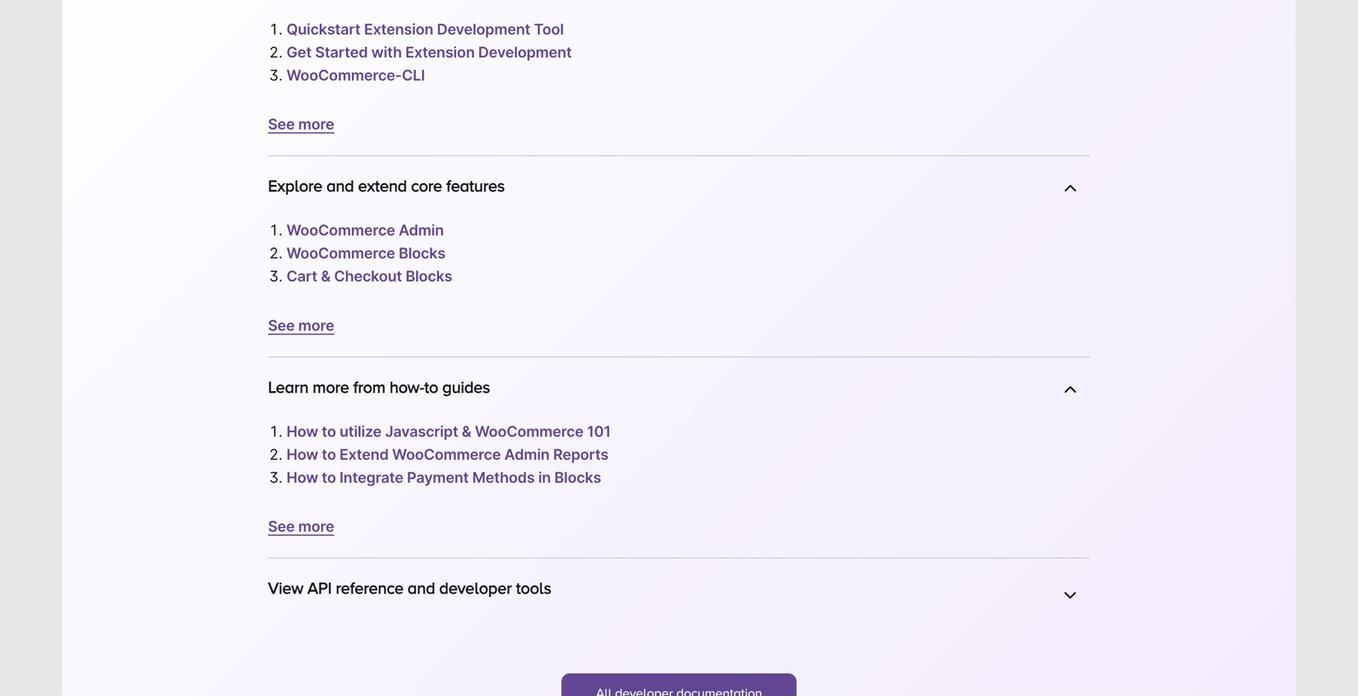 Task type: describe. For each thing, give the bounding box(es) containing it.
how to extend woocommerce admin reports link
[[287, 445, 609, 464]]

checkout
[[334, 267, 402, 285]]

reports
[[553, 445, 609, 464]]

1 vertical spatial blocks
[[406, 267, 452, 285]]

reference
[[358, 670, 430, 688]]

learn more from how-to guides
[[268, 378, 490, 396]]

from
[[353, 378, 386, 396]]

how-
[[390, 378, 424, 396]]

started
[[315, 43, 368, 61]]

2 vertical spatial api
[[331, 670, 354, 688]]

woocommerce down how to utilize javascript & woocommerce 101 link
[[392, 445, 501, 464]]

1 vertical spatial development
[[478, 43, 572, 61]]

0 vertical spatial development
[[437, 20, 531, 38]]

get
[[287, 43, 312, 61]]

api for store
[[338, 647, 362, 665]]

to left guides
[[424, 378, 438, 396]]

101
[[587, 422, 611, 441]]

more for how to utilize javascript & woocommerce 101 how to extend woocommerce admin reports how to integrate payment methods in blocks
[[298, 518, 334, 536]]

woocommerce-cli link
[[287, 66, 425, 84]]

1 see more from the top
[[268, 115, 334, 133]]

extend
[[340, 445, 389, 464]]

1 vertical spatial and
[[408, 579, 435, 597]]

cart
[[287, 267, 317, 285]]

admin inside how to utilize javascript & woocommerce 101 how to extend woocommerce admin reports how to integrate payment methods in blocks
[[504, 445, 550, 464]]

more left from
[[313, 378, 349, 396]]

0 vertical spatial blocks
[[399, 244, 446, 262]]

1 see more link from the top
[[268, 115, 334, 133]]

chevron up image for learn more from how-to guides
[[1064, 384, 1077, 400]]

learn
[[268, 378, 309, 396]]

see for explore and extend core features
[[268, 316, 295, 334]]

view api reference and developer tools
[[268, 579, 551, 597]]

more for woocommerce admin woocommerce blocks cart & checkout blocks
[[298, 316, 334, 334]]

how to utilize javascript & woocommerce 101 how to extend woocommerce admin reports how to integrate payment methods in blocks
[[287, 422, 611, 487]]

& inside "woocommerce admin woocommerce blocks cart & checkout blocks"
[[321, 267, 331, 285]]

woocommerce admin woocommerce blocks cart & checkout blocks
[[287, 221, 452, 285]]

0 vertical spatial extension
[[364, 20, 433, 38]]

admin inside "woocommerce admin woocommerce blocks cart & checkout blocks"
[[399, 221, 444, 239]]

tool
[[534, 20, 564, 38]]

store
[[287, 647, 335, 665]]

to left utilize
[[322, 422, 336, 441]]

see more for explore
[[268, 316, 334, 334]]

store api core api reference
[[287, 647, 430, 688]]



Task type: locate. For each thing, give the bounding box(es) containing it.
admin down core
[[399, 221, 444, 239]]

3 see more link from the top
[[268, 518, 334, 536]]

quickstart extension development tool link
[[287, 20, 564, 38]]

1 vertical spatial &
[[462, 422, 471, 441]]

1 vertical spatial see
[[268, 316, 295, 334]]

1 how from the top
[[287, 422, 318, 441]]

see more link for learn
[[268, 518, 334, 536]]

explore and extend core features
[[268, 176, 505, 195]]

chevron up image
[[1064, 585, 1077, 601]]

cart & checkout blocks link
[[287, 267, 452, 285]]

cli
[[402, 66, 425, 84]]

core
[[411, 176, 442, 195]]

how to utilize javascript & woocommerce 101 link
[[287, 422, 611, 441]]

2 vertical spatial blocks
[[555, 468, 601, 487]]

0 vertical spatial see more
[[268, 115, 334, 133]]

1 vertical spatial chevron up image
[[1064, 384, 1077, 400]]

3 see from the top
[[268, 518, 295, 536]]

with
[[371, 43, 402, 61]]

and left extend
[[326, 176, 354, 195]]

2 how from the top
[[287, 445, 318, 464]]

api
[[307, 579, 332, 597], [338, 647, 362, 665], [331, 670, 354, 688]]

admin up in
[[504, 445, 550, 464]]

extension up the with
[[364, 20, 433, 38]]

see more link down cart
[[268, 316, 334, 334]]

0 horizontal spatial admin
[[399, 221, 444, 239]]

how
[[287, 422, 318, 441], [287, 445, 318, 464], [287, 468, 318, 487]]

extension
[[364, 20, 433, 38], [405, 43, 475, 61]]

quickstart extension development tool get started with extension development woocommerce-cli
[[287, 20, 572, 84]]

see up view
[[268, 518, 295, 536]]

see more up view
[[268, 518, 334, 536]]

core api reference link
[[287, 670, 430, 688]]

development down tool
[[478, 43, 572, 61]]

see more link up view
[[268, 518, 334, 536]]

guides
[[442, 378, 490, 396]]

2 vertical spatial see more link
[[268, 518, 334, 536]]

api right core
[[331, 670, 354, 688]]

0 vertical spatial see more link
[[268, 115, 334, 133]]

extend
[[358, 176, 407, 195]]

how left the 'integrate'
[[287, 468, 318, 487]]

1 vertical spatial how
[[287, 445, 318, 464]]

0 vertical spatial api
[[307, 579, 332, 597]]

&
[[321, 267, 331, 285], [462, 422, 471, 441]]

in
[[538, 468, 551, 487]]

3 see more from the top
[[268, 518, 334, 536]]

utilize
[[340, 422, 382, 441]]

more up view
[[298, 518, 334, 536]]

woocommerce down woocommerce admin link
[[287, 244, 395, 262]]

woocommerce up woocommerce blocks link
[[287, 221, 395, 239]]

0 vertical spatial how
[[287, 422, 318, 441]]

how left extend
[[287, 445, 318, 464]]

developer
[[439, 579, 512, 597]]

see more link
[[268, 115, 334, 133], [268, 316, 334, 334], [268, 518, 334, 536]]

development
[[437, 20, 531, 38], [478, 43, 572, 61]]

to
[[424, 378, 438, 396], [322, 422, 336, 441], [322, 445, 336, 464], [322, 468, 336, 487]]

1 see from the top
[[268, 115, 295, 133]]

api for view
[[307, 579, 332, 597]]

0 horizontal spatial and
[[326, 176, 354, 195]]

0 vertical spatial see
[[268, 115, 295, 133]]

see more link for explore
[[268, 316, 334, 334]]

blocks up cart & checkout blocks 'link'
[[399, 244, 446, 262]]

see up explore on the top left of page
[[268, 115, 295, 133]]

see more up explore on the top left of page
[[268, 115, 334, 133]]

1 vertical spatial see more
[[268, 316, 334, 334]]

1 horizontal spatial and
[[408, 579, 435, 597]]

see more link up explore on the top left of page
[[268, 115, 334, 133]]

see for learn more from how-to guides
[[268, 518, 295, 536]]

chevron up image
[[1064, 183, 1077, 199], [1064, 384, 1077, 400]]

& inside how to utilize javascript & woocommerce 101 how to extend woocommerce admin reports how to integrate payment methods in blocks
[[462, 422, 471, 441]]

0 vertical spatial admin
[[399, 221, 444, 239]]

blocks
[[399, 244, 446, 262], [406, 267, 452, 285], [555, 468, 601, 487]]

and right reference
[[408, 579, 435, 597]]

payment
[[407, 468, 469, 487]]

see more
[[268, 115, 334, 133], [268, 316, 334, 334], [268, 518, 334, 536]]

0 vertical spatial chevron up image
[[1064, 183, 1077, 199]]

1 vertical spatial extension
[[405, 43, 475, 61]]

more down cart
[[298, 316, 334, 334]]

blocks right checkout on the left of page
[[406, 267, 452, 285]]

more for quickstart extension development tool get started with extension development woocommerce-cli
[[298, 115, 334, 133]]

quickstart
[[287, 20, 361, 38]]

admin
[[399, 221, 444, 239], [504, 445, 550, 464]]

& up how to extend woocommerce admin reports link
[[462, 422, 471, 441]]

javascript
[[385, 422, 458, 441]]

2 see from the top
[[268, 316, 295, 334]]

0 vertical spatial &
[[321, 267, 331, 285]]

more
[[298, 115, 334, 133], [298, 316, 334, 334], [313, 378, 349, 396], [298, 518, 334, 536]]

chevron up image for explore and extend core features
[[1064, 183, 1077, 199]]

how to integrate payment methods in blocks link
[[287, 468, 601, 487]]

get started with extension development link
[[287, 43, 572, 61]]

development up get started with extension development link on the top
[[437, 20, 531, 38]]

woocommerce-
[[287, 66, 402, 84]]

features
[[446, 176, 505, 195]]

to left extend
[[322, 445, 336, 464]]

core
[[287, 670, 327, 688]]

2 chevron up image from the top
[[1064, 384, 1077, 400]]

to left the 'integrate'
[[322, 468, 336, 487]]

2 see more from the top
[[268, 316, 334, 334]]

extension down quickstart extension development tool link
[[405, 43, 475, 61]]

1 chevron up image from the top
[[1064, 183, 1077, 199]]

api up core api reference link
[[338, 647, 362, 665]]

integrate
[[340, 468, 404, 487]]

1 vertical spatial api
[[338, 647, 362, 665]]

explore
[[268, 176, 322, 195]]

1 vertical spatial see more link
[[268, 316, 334, 334]]

how down learn
[[287, 422, 318, 441]]

and
[[326, 176, 354, 195], [408, 579, 435, 597]]

3 how from the top
[[287, 468, 318, 487]]

woocommerce blocks link
[[287, 244, 446, 262]]

view
[[268, 579, 303, 597]]

1 horizontal spatial admin
[[504, 445, 550, 464]]

woocommerce
[[287, 221, 395, 239], [287, 244, 395, 262], [475, 422, 584, 441], [392, 445, 501, 464]]

2 vertical spatial how
[[287, 468, 318, 487]]

blocks inside how to utilize javascript & woocommerce 101 how to extend woocommerce admin reports how to integrate payment methods in blocks
[[555, 468, 601, 487]]

1 horizontal spatial &
[[462, 422, 471, 441]]

see more down cart
[[268, 316, 334, 334]]

0 horizontal spatial &
[[321, 267, 331, 285]]

0 vertical spatial and
[[326, 176, 354, 195]]

methods
[[472, 468, 535, 487]]

see more for learn
[[268, 518, 334, 536]]

& right cart
[[321, 267, 331, 285]]

2 vertical spatial see more
[[268, 518, 334, 536]]

reference
[[336, 579, 404, 597]]

blocks down reports
[[555, 468, 601, 487]]

woocommerce up in
[[475, 422, 584, 441]]

api right view
[[307, 579, 332, 597]]

see down cart
[[268, 316, 295, 334]]

2 see more link from the top
[[268, 316, 334, 334]]

see
[[268, 115, 295, 133], [268, 316, 295, 334], [268, 518, 295, 536]]

tools
[[516, 579, 551, 597]]

woocommerce admin link
[[287, 221, 444, 239]]

more down woocommerce-
[[298, 115, 334, 133]]

2 vertical spatial see
[[268, 518, 295, 536]]

1 vertical spatial admin
[[504, 445, 550, 464]]



Task type: vqa. For each thing, say whether or not it's contained in the screenshot.
first the See from the bottom of the page
yes



